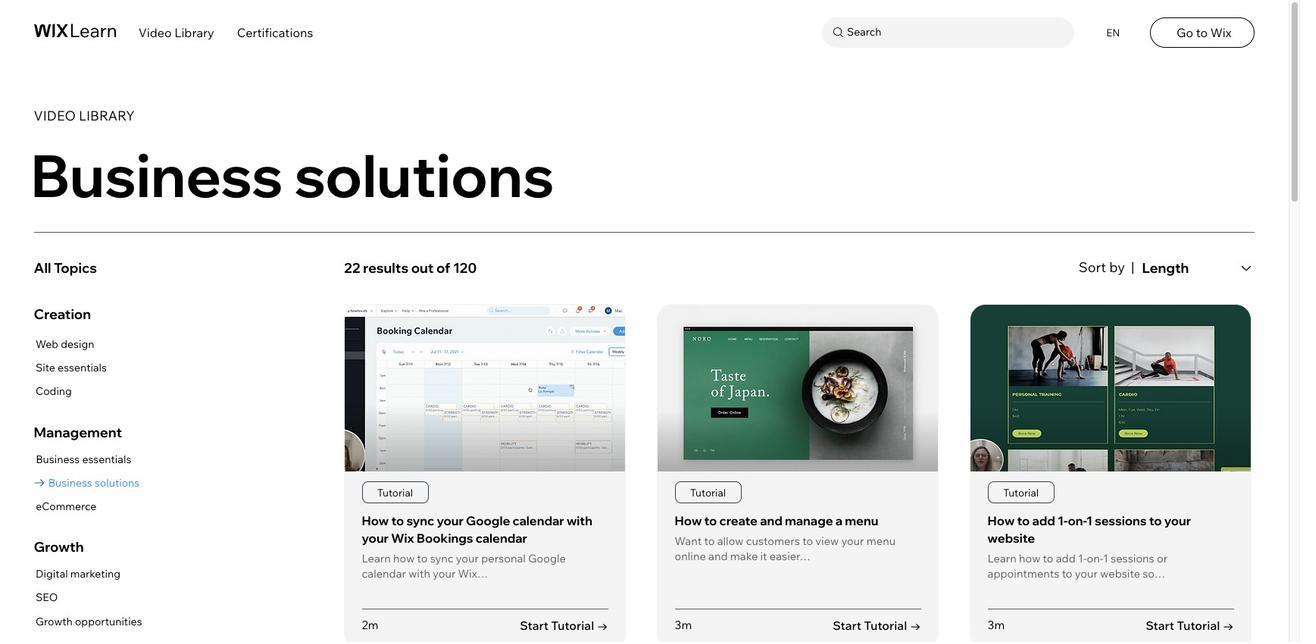 Task type: vqa. For each thing, say whether or not it's contained in the screenshot.


Task type: describe. For each thing, give the bounding box(es) containing it.
start tutorial → for how to sync your google calendar with your wix bookings calendar
[[520, 618, 609, 633]]

video library
[[34, 107, 135, 124]]

sort
[[1079, 258, 1107, 276]]

seo list item
[[34, 589, 142, 608]]

web
[[36, 337, 58, 351]]

topics
[[54, 259, 97, 277]]

video
[[34, 107, 76, 124]]

growth opportunities list item
[[34, 612, 142, 631]]

library
[[79, 107, 135, 124]]

a
[[836, 513, 843, 529]]

your left wix…
[[433, 566, 456, 581]]

1 vertical spatial sync
[[430, 551, 454, 565]]

it
[[761, 549, 768, 563]]

1 horizontal spatial add
[[1057, 551, 1076, 565]]

digital marketing
[[36, 567, 120, 581]]

2 vertical spatial calendar
[[362, 566, 406, 581]]

list item containing how to add 1-on-1 sessions to your website
[[971, 304, 1252, 642]]

digital marketing button
[[34, 565, 142, 584]]

how to add 1-on-1 sessions to your website learn how to add 1-on-1 sessions or appointments to your website so…
[[988, 513, 1192, 581]]

0 vertical spatial 1-
[[1058, 513, 1068, 529]]

site essentials button
[[34, 358, 107, 377]]

start tutorial → button for how to sync your google calendar with your wix bookings calendar
[[520, 617, 609, 634]]

marketing
[[70, 567, 120, 581]]

online
[[675, 549, 706, 563]]

filters navigation
[[34, 253, 324, 642]]

solutions inside "button"
[[95, 476, 140, 490]]

growth opportunities button
[[34, 612, 142, 631]]

your up or
[[1165, 513, 1192, 529]]

out
[[411, 259, 434, 277]]

start tutorial → for how to create and manage a menu
[[833, 618, 922, 633]]

0 vertical spatial add
[[1033, 513, 1056, 529]]

list inside "filtered results" 'region'
[[344, 304, 1256, 642]]

0 vertical spatial google
[[466, 513, 510, 529]]

so…
[[1143, 566, 1166, 581]]

growth opportunities
[[36, 615, 142, 628]]

your inside 'how to create and manage a menu want to allow customers to view your menu online and make it easier…'
[[842, 534, 865, 548]]

video
[[138, 25, 172, 40]]

web design
[[36, 337, 94, 351]]

1 vertical spatial 1-
[[1079, 551, 1088, 565]]

allow
[[718, 534, 744, 548]]

business solutions button
[[34, 474, 140, 493]]

0 vertical spatial on-
[[1068, 513, 1087, 529]]

1 vertical spatial and
[[709, 549, 728, 563]]

your up bookings
[[437, 513, 464, 529]]

go to wix link
[[1151, 17, 1256, 48]]

site
[[36, 361, 55, 374]]

digital marketing list item
[[34, 565, 142, 584]]

make
[[731, 549, 758, 563]]

appointments
[[988, 566, 1060, 581]]

how for how to sync your google calendar with your wix bookings calendar
[[362, 513, 389, 529]]

ecommerce button
[[34, 497, 140, 516]]

results
[[363, 259, 409, 277]]

of
[[437, 259, 451, 277]]

0 vertical spatial website
[[988, 531, 1036, 546]]

list for management
[[34, 450, 140, 516]]

digital
[[36, 567, 68, 581]]

3m for allow
[[675, 618, 692, 632]]

growth for growth opportunities
[[36, 615, 73, 628]]

web design button
[[34, 335, 107, 354]]

start for how to add 1-on-1 sessions to your website
[[1146, 618, 1175, 633]]

list item containing how to sync your google calendar with your wix bookings calendar
[[344, 304, 626, 642]]

list for growth
[[34, 565, 142, 631]]

2m
[[362, 618, 379, 632]]

1 vertical spatial website
[[1101, 566, 1141, 581]]

0 vertical spatial sessions
[[1096, 513, 1147, 529]]

wix inside the 'how to sync your google calendar with your wix bookings calendar learn how to sync your personal google calendar with your wix…'
[[391, 531, 415, 546]]

customers
[[747, 534, 801, 548]]

bookings
[[417, 531, 473, 546]]

coding
[[36, 384, 72, 398]]

video library
[[138, 25, 214, 40]]

en
[[1107, 26, 1121, 39]]

start for how to create and manage a menu
[[833, 618, 862, 633]]

growth for growth
[[34, 538, 84, 556]]

web design list item
[[34, 335, 107, 354]]

creation
[[34, 306, 91, 323]]

0 vertical spatial and
[[760, 513, 783, 529]]

coding button
[[34, 382, 107, 401]]

sort by  |
[[1079, 258, 1135, 276]]

start tutorial → button for how to create and manage a menu
[[833, 617, 922, 634]]

filtered results region
[[344, 253, 1267, 642]]

3m for website
[[988, 618, 1005, 632]]

business inside business solutions "button"
[[48, 476, 92, 490]]

business inside business essentials button
[[36, 452, 80, 466]]

business solutions inside business solutions "button"
[[48, 476, 140, 490]]

all
[[34, 259, 51, 277]]

0 vertical spatial sync
[[407, 513, 435, 529]]

22
[[344, 259, 361, 277]]

1 vertical spatial calendar
[[476, 531, 528, 546]]

create
[[720, 513, 758, 529]]

how to create and manage a menu want to allow customers to view your menu online and make it easier…
[[675, 513, 896, 563]]

easier…
[[770, 549, 811, 563]]

screenshot. a wix user sets up several types of booking options on their fitness website. image
[[971, 305, 1252, 472]]

site essentials
[[36, 361, 107, 374]]



Task type: locate. For each thing, give the bounding box(es) containing it.
0 vertical spatial wix
[[1211, 25, 1232, 40]]

essentials inside business essentials button
[[82, 452, 131, 466]]

1 vertical spatial wix
[[391, 531, 415, 546]]

wix inside 'link'
[[1211, 25, 1232, 40]]

add
[[1033, 513, 1056, 529], [1057, 551, 1076, 565]]

2 vertical spatial business
[[48, 476, 92, 490]]

start tutorial → for how to add 1-on-1 sessions to your website
[[1146, 618, 1235, 633]]

list containing how to sync your google calendar with your wix bookings calendar
[[344, 304, 1256, 642]]

business essentials list item
[[34, 450, 140, 469]]

1 horizontal spatial 1-
[[1079, 551, 1088, 565]]

list item
[[344, 304, 626, 642], [657, 304, 939, 642], [971, 304, 1252, 642]]

3 start tutorial → button from the left
[[1146, 617, 1235, 634]]

1 vertical spatial add
[[1057, 551, 1076, 565]]

sync up bookings
[[407, 513, 435, 529]]

2 3m from the left
[[988, 618, 1005, 632]]

1 horizontal spatial google
[[529, 551, 566, 565]]

growth up digital
[[34, 538, 84, 556]]

0 horizontal spatial start tutorial → button
[[520, 617, 609, 634]]

business solutions list item
[[34, 474, 140, 493]]

1- up appointments
[[1058, 513, 1068, 529]]

learn
[[362, 551, 391, 565], [988, 551, 1017, 565]]

2 how from the left
[[1020, 551, 1041, 565]]

start tutorial →
[[520, 618, 609, 633], [833, 618, 922, 633], [1146, 618, 1235, 633]]

website up appointments
[[988, 531, 1036, 546]]

how inside 'how to create and manage a menu want to allow customers to view your menu online and make it easier…'
[[675, 513, 702, 529]]

wix right go
[[1211, 25, 1232, 40]]

wix
[[1211, 25, 1232, 40], [391, 531, 415, 546]]

1 horizontal spatial solutions
[[295, 138, 555, 211]]

120
[[453, 259, 477, 277]]

and down allow
[[709, 549, 728, 563]]

essentials down design
[[58, 361, 107, 374]]

0 horizontal spatial with
[[409, 566, 431, 581]]

menu right a
[[845, 513, 879, 529]]

0 horizontal spatial how
[[393, 551, 415, 565]]

1 vertical spatial google
[[529, 551, 566, 565]]

2 → from the left
[[910, 618, 922, 633]]

learn up 2m
[[362, 551, 391, 565]]

3 start tutorial → from the left
[[1146, 618, 1235, 633]]

1 vertical spatial business solutions
[[48, 476, 140, 490]]

start tutorial → button for how to add 1-on-1 sessions to your website
[[1146, 617, 1235, 634]]

how for how to create and manage a menu
[[675, 513, 702, 529]]

start tutorial → button
[[520, 617, 609, 634], [833, 617, 922, 634], [1146, 617, 1235, 634]]

add down how to add 1-on-1 sessions to your website link
[[1057, 551, 1076, 565]]

2 horizontal spatial start tutorial → button
[[1146, 617, 1235, 634]]

1 list item from the left
[[344, 304, 626, 642]]

menu bar
[[0, 0, 1290, 61]]

0 vertical spatial business
[[30, 138, 283, 211]]

1 vertical spatial growth
[[36, 615, 73, 628]]

how to sync your google calendar with your wix bookings calendar link
[[362, 513, 593, 546]]

seo button
[[34, 589, 142, 608]]

business essentials
[[36, 452, 131, 466]]

3 list item from the left
[[971, 304, 1252, 642]]

2 horizontal spatial list item
[[971, 304, 1252, 642]]

sync down bookings
[[430, 551, 454, 565]]

how for how to add 1-on-1 sessions to your website
[[988, 513, 1015, 529]]

or
[[1158, 551, 1168, 565]]

essentials for business essentials
[[82, 452, 131, 466]]

add up appointments
[[1033, 513, 1056, 529]]

0 horizontal spatial and
[[709, 549, 728, 563]]

0 vertical spatial menu
[[845, 513, 879, 529]]

essentials inside "site essentials" 'button'
[[58, 361, 107, 374]]

1 vertical spatial on-
[[1088, 551, 1104, 565]]

website left so… on the bottom of page
[[1101, 566, 1141, 581]]

how inside the 'how to sync your google calendar with your wix bookings calendar learn how to sync your personal google calendar with your wix…'
[[393, 551, 415, 565]]

to
[[1197, 25, 1208, 40], [391, 513, 404, 529], [705, 513, 717, 529], [1018, 513, 1031, 529], [1150, 513, 1163, 529], [705, 534, 715, 548], [803, 534, 814, 548], [417, 551, 428, 565], [1044, 551, 1054, 565], [1063, 566, 1073, 581]]

how inside how to add 1-on-1 sessions to your website learn how to add 1-on-1 sessions or appointments to your website so…
[[1020, 551, 1041, 565]]

how inside the 'how to sync your google calendar with your wix bookings calendar learn how to sync your personal google calendar with your wix…'
[[362, 513, 389, 529]]

list item containing how to create and manage a menu
[[657, 304, 939, 642]]

calendar
[[513, 513, 565, 529], [476, 531, 528, 546], [362, 566, 406, 581]]

all topics button
[[34, 253, 324, 284]]

3m down the online
[[675, 618, 692, 632]]

your
[[437, 513, 464, 529], [1165, 513, 1192, 529], [362, 531, 389, 546], [842, 534, 865, 548], [456, 551, 479, 565], [433, 566, 456, 581], [1076, 566, 1098, 581]]

google right personal
[[529, 551, 566, 565]]

how
[[362, 513, 389, 529], [675, 513, 702, 529], [988, 513, 1015, 529]]

en button
[[1098, 17, 1128, 48]]

1 vertical spatial 1
[[1104, 551, 1109, 565]]

→ for how to add 1-on-1 sessions to your website
[[1224, 618, 1235, 633]]

ecommerce
[[36, 500, 97, 513]]

how to create and manage a menu link
[[675, 513, 879, 529]]

certifications link
[[237, 25, 313, 40]]

certifications
[[237, 25, 313, 40]]

1
[[1087, 513, 1093, 529], [1104, 551, 1109, 565]]

to inside 'link'
[[1197, 25, 1208, 40]]

all topics
[[34, 259, 97, 277]]

2 learn from the left
[[988, 551, 1017, 565]]

library
[[175, 25, 214, 40]]

0 horizontal spatial wix
[[391, 531, 415, 546]]

screenshot. a wix booking calendar, synced with a google calendar. image
[[345, 305, 626, 472]]

and up customers
[[760, 513, 783, 529]]

your left bookings
[[362, 531, 389, 546]]

0 horizontal spatial 3m
[[675, 618, 692, 632]]

business solutions
[[30, 138, 555, 211], [48, 476, 140, 490]]

with
[[567, 513, 593, 529], [409, 566, 431, 581]]

how to add 1-on-1 sessions to your website link
[[988, 513, 1192, 546]]

learn up appointments
[[988, 551, 1017, 565]]

1 horizontal spatial website
[[1101, 566, 1141, 581]]

go to wix
[[1177, 25, 1232, 40]]

want
[[675, 534, 702, 548]]

0 vertical spatial growth
[[34, 538, 84, 556]]

1 start tutorial → button from the left
[[520, 617, 609, 634]]

wix left bookings
[[391, 531, 415, 546]]

the homepage of a restaurant: "noro, taste of japan." a button reads, "order online". image
[[658, 305, 939, 472]]

opportunities
[[75, 615, 142, 628]]

tutorial
[[378, 486, 413, 499], [691, 486, 726, 499], [1004, 486, 1039, 499], [552, 618, 595, 633], [865, 618, 908, 633], [1178, 618, 1221, 633]]

2 horizontal spatial →
[[1224, 618, 1235, 633]]

0 vertical spatial business solutions
[[30, 138, 555, 211]]

1 horizontal spatial 3m
[[988, 618, 1005, 632]]

2 horizontal spatial how
[[988, 513, 1015, 529]]

personal
[[482, 551, 526, 565]]

site essentials list item
[[34, 358, 107, 377]]

on-
[[1068, 513, 1087, 529], [1088, 551, 1104, 565]]

how to sync your google calendar with your wix bookings calendar learn how to sync your personal google calendar with your wix…
[[362, 513, 593, 581]]

sync
[[407, 513, 435, 529], [430, 551, 454, 565]]

management
[[34, 423, 122, 441]]

business
[[30, 138, 283, 211], [36, 452, 80, 466], [48, 476, 92, 490]]

1 vertical spatial business
[[36, 452, 80, 466]]

video library link
[[138, 25, 214, 40]]

0 horizontal spatial start
[[520, 618, 549, 633]]

view
[[816, 534, 839, 548]]

0 horizontal spatial 1-
[[1058, 513, 1068, 529]]

→ for how to sync your google calendar with your wix bookings calendar
[[597, 618, 609, 633]]

start
[[520, 618, 549, 633], [833, 618, 862, 633], [1146, 618, 1175, 633]]

1 3m from the left
[[675, 618, 692, 632]]

menu bar containing video library
[[0, 0, 1290, 61]]

Search text field
[[844, 23, 1071, 42]]

manage
[[785, 513, 834, 529]]

1 vertical spatial solutions
[[95, 476, 140, 490]]

seo
[[36, 591, 58, 605]]

1 vertical spatial menu
[[867, 534, 896, 548]]

how inside how to add 1-on-1 sessions to your website learn how to add 1-on-1 sessions or appointments to your website so…
[[988, 513, 1015, 529]]

list containing digital marketing
[[34, 565, 142, 631]]

2 how from the left
[[675, 513, 702, 529]]

1- down how to add 1-on-1 sessions to your website link
[[1079, 551, 1088, 565]]

list containing web design
[[34, 335, 107, 401]]

essentials for site essentials
[[58, 361, 107, 374]]

2 start tutorial → from the left
[[833, 618, 922, 633]]

your down how to add 1-on-1 sessions to your website link
[[1076, 566, 1098, 581]]

1 horizontal spatial list item
[[657, 304, 939, 642]]

essentials up business solutions "button"
[[82, 452, 131, 466]]

1 → from the left
[[597, 618, 609, 633]]

and
[[760, 513, 783, 529], [709, 549, 728, 563]]

0 horizontal spatial start tutorial →
[[520, 618, 609, 633]]

learn inside how to add 1-on-1 sessions to your website learn how to add 1-on-1 sessions or appointments to your website so…
[[988, 551, 1017, 565]]

your up wix…
[[456, 551, 479, 565]]

0 horizontal spatial google
[[466, 513, 510, 529]]

0 horizontal spatial website
[[988, 531, 1036, 546]]

0 vertical spatial 1
[[1087, 513, 1093, 529]]

0 vertical spatial calendar
[[513, 513, 565, 529]]

1 start from the left
[[520, 618, 549, 633]]

0 horizontal spatial 1
[[1087, 513, 1093, 529]]

0 horizontal spatial list item
[[344, 304, 626, 642]]

1 horizontal spatial how
[[1020, 551, 1041, 565]]

3m
[[675, 618, 692, 632], [988, 618, 1005, 632]]

0 horizontal spatial learn
[[362, 551, 391, 565]]

2 horizontal spatial start tutorial →
[[1146, 618, 1235, 633]]

google up personal
[[466, 513, 510, 529]]

growth down seo
[[36, 615, 73, 628]]

2 start from the left
[[833, 618, 862, 633]]

1 vertical spatial sessions
[[1111, 551, 1155, 565]]

learn inside the 'how to sync your google calendar with your wix bookings calendar learn how to sync your personal google calendar with your wix…'
[[362, 551, 391, 565]]

0 horizontal spatial →
[[597, 618, 609, 633]]

start for how to sync your google calendar with your wix bookings calendar
[[520, 618, 549, 633]]

0 horizontal spatial add
[[1033, 513, 1056, 529]]

1 how from the left
[[362, 513, 389, 529]]

google
[[466, 513, 510, 529], [529, 551, 566, 565]]

0 vertical spatial essentials
[[58, 361, 107, 374]]

0 vertical spatial solutions
[[295, 138, 555, 211]]

essentials
[[58, 361, 107, 374], [82, 452, 131, 466]]

3 → from the left
[[1224, 618, 1235, 633]]

coding list item
[[34, 382, 107, 401]]

your down a
[[842, 534, 865, 548]]

2 list item from the left
[[657, 304, 939, 642]]

1 horizontal spatial start tutorial → button
[[833, 617, 922, 634]]

1 horizontal spatial learn
[[988, 551, 1017, 565]]

1 horizontal spatial wix
[[1211, 25, 1232, 40]]

solutions
[[295, 138, 555, 211], [95, 476, 140, 490]]

growth
[[34, 538, 84, 556], [36, 615, 73, 628]]

1 horizontal spatial →
[[910, 618, 922, 633]]

list for creation
[[34, 335, 107, 401]]

→ for how to create and manage a menu
[[910, 618, 922, 633]]

1 horizontal spatial and
[[760, 513, 783, 529]]

1 horizontal spatial start
[[833, 618, 862, 633]]

1 horizontal spatial with
[[567, 513, 593, 529]]

1 vertical spatial essentials
[[82, 452, 131, 466]]

3 start from the left
[[1146, 618, 1175, 633]]

3m down appointments
[[988, 618, 1005, 632]]

1 learn from the left
[[362, 551, 391, 565]]

1 vertical spatial with
[[409, 566, 431, 581]]

sessions
[[1096, 513, 1147, 529], [1111, 551, 1155, 565]]

1 start tutorial → from the left
[[520, 618, 609, 633]]

1 horizontal spatial how
[[675, 513, 702, 529]]

1 horizontal spatial start tutorial →
[[833, 618, 922, 633]]

how
[[393, 551, 415, 565], [1020, 551, 1041, 565]]

0 vertical spatial with
[[567, 513, 593, 529]]

menu right view on the right of the page
[[867, 534, 896, 548]]

2 start tutorial → button from the left
[[833, 617, 922, 634]]

22 results out of 120
[[344, 259, 477, 277]]

1 how from the left
[[393, 551, 415, 565]]

3 how from the left
[[988, 513, 1015, 529]]

growth inside 'button'
[[36, 615, 73, 628]]

list containing business essentials
[[34, 450, 140, 516]]

2 horizontal spatial start
[[1146, 618, 1175, 633]]

0 horizontal spatial how
[[362, 513, 389, 529]]

design
[[61, 337, 94, 351]]

ecommerce list item
[[34, 497, 140, 516]]

wix…
[[458, 566, 488, 581]]

0 horizontal spatial solutions
[[95, 476, 140, 490]]

website
[[988, 531, 1036, 546], [1101, 566, 1141, 581]]

list
[[344, 304, 1256, 642], [34, 335, 107, 401], [34, 450, 140, 516], [34, 565, 142, 631]]

business essentials button
[[34, 450, 140, 469]]

|
[[1132, 258, 1135, 276]]

1 horizontal spatial 1
[[1104, 551, 1109, 565]]

→
[[597, 618, 609, 633], [910, 618, 922, 633], [1224, 618, 1235, 633]]

go
[[1177, 25, 1194, 40]]



